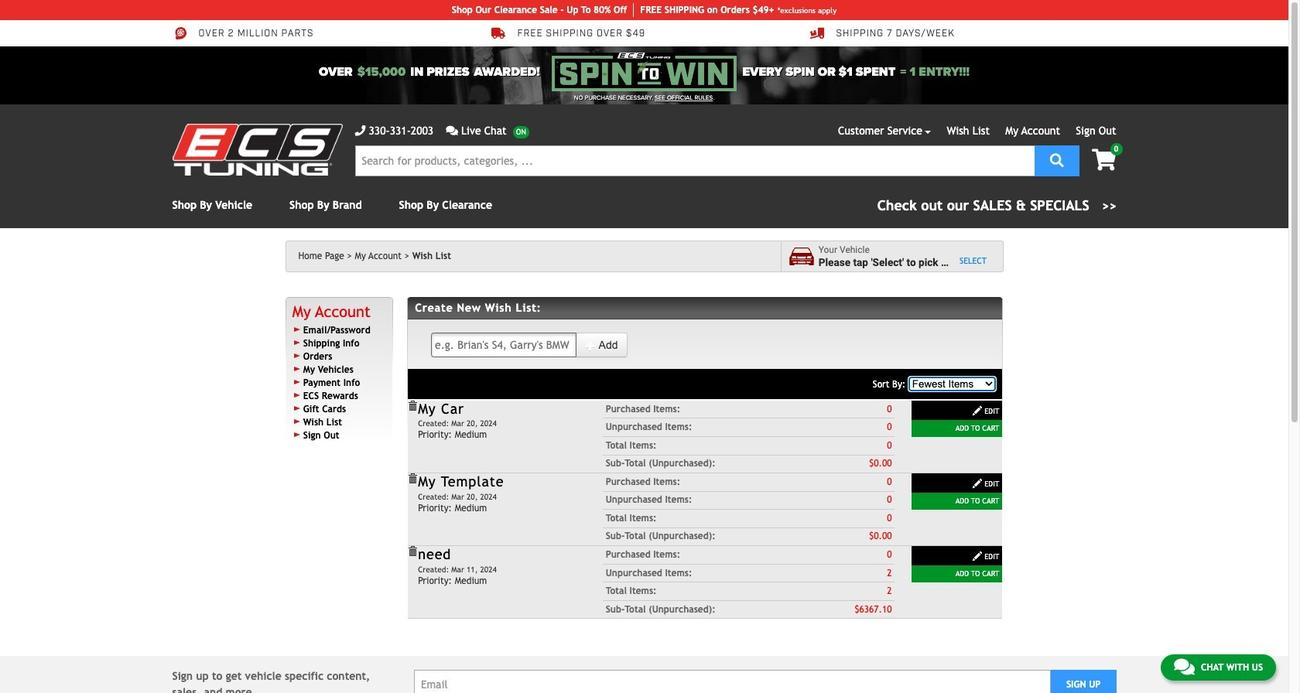 Task type: describe. For each thing, give the bounding box(es) containing it.
delete image
[[407, 474, 418, 485]]

1 delete image from the top
[[407, 401, 418, 412]]

ecs tuning 'spin to win' contest logo image
[[552, 53, 736, 91]]

1 vertical spatial comments image
[[1174, 658, 1195, 676]]

e.g. Brian's S4, Garry's BMW E92...etc text field
[[431, 333, 577, 358]]

phone image
[[355, 125, 366, 136]]



Task type: locate. For each thing, give the bounding box(es) containing it.
comments image
[[446, 125, 458, 136], [1174, 658, 1195, 676]]

ecs tuning image
[[172, 124, 342, 176]]

Email email field
[[414, 670, 1051, 693]]

1 horizontal spatial comments image
[[1174, 658, 1195, 676]]

delete image up delete image
[[407, 401, 418, 412]]

delete image
[[407, 401, 418, 412], [407, 547, 418, 557]]

Search text field
[[355, 145, 1034, 176]]

search image
[[1050, 153, 1064, 167]]

0 horizontal spatial comments image
[[446, 125, 458, 136]]

0 vertical spatial delete image
[[407, 401, 418, 412]]

shopping cart image
[[1092, 149, 1116, 171]]

delete image down delete image
[[407, 547, 418, 557]]

white image
[[585, 340, 596, 351], [972, 405, 983, 416], [972, 478, 983, 489], [972, 551, 983, 562]]

2 delete image from the top
[[407, 547, 418, 557]]

1 vertical spatial delete image
[[407, 547, 418, 557]]

0 vertical spatial comments image
[[446, 125, 458, 136]]



Task type: vqa. For each thing, say whether or not it's contained in the screenshot.
white image
yes



